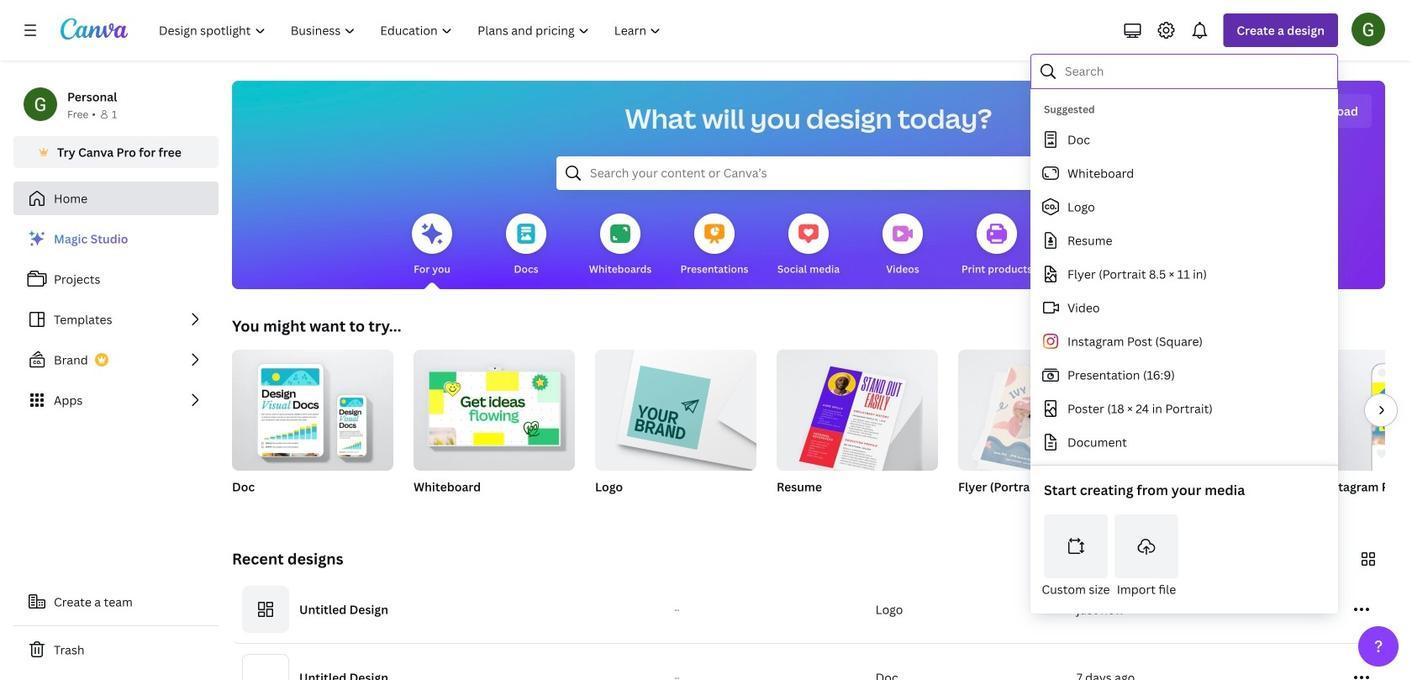 Task type: describe. For each thing, give the bounding box(es) containing it.
0 vertical spatial search search field
[[1066, 56, 1327, 87]]

gary orlando image
[[1352, 12, 1386, 46]]

1 vertical spatial search search field
[[590, 157, 1028, 189]]



Task type: vqa. For each thing, say whether or not it's contained in the screenshot.
Purple & White Pricing Table Comparison Chart image
no



Task type: locate. For each thing, give the bounding box(es) containing it.
0 horizontal spatial search search field
[[590, 157, 1028, 189]]

group
[[595, 343, 757, 516], [595, 343, 757, 471], [777, 343, 939, 516], [777, 343, 939, 478], [232, 350, 394, 516], [232, 350, 394, 471], [414, 350, 575, 516], [959, 350, 1120, 516], [959, 350, 1120, 476], [1140, 350, 1302, 516], [1322, 350, 1413, 516]]

top level navigation element
[[148, 13, 676, 47]]

Search search field
[[1066, 56, 1327, 87], [590, 157, 1028, 189]]

None search field
[[557, 156, 1061, 190]]

list
[[13, 222, 219, 417]]

1 horizontal spatial search search field
[[1066, 56, 1327, 87]]



